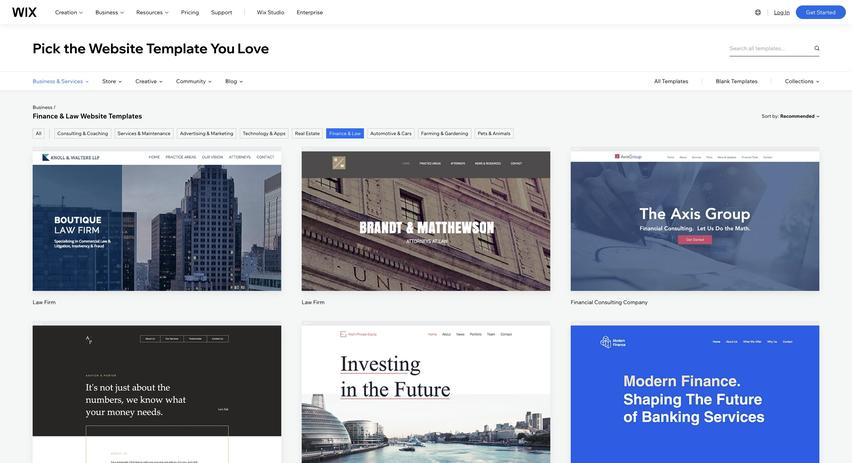 Task type: vqa. For each thing, say whether or not it's contained in the screenshot.
The & corresponding to Advertising & Marketing
yes



Task type: locate. For each thing, give the bounding box(es) containing it.
services
[[61, 78, 83, 85], [118, 131, 137, 137]]

community
[[176, 78, 206, 85]]

business & services
[[33, 78, 83, 85]]

1 law firm from the left
[[33, 299, 56, 306]]

&
[[56, 78, 60, 85], [60, 112, 64, 120], [83, 131, 86, 137], [138, 131, 141, 137], [207, 131, 210, 137], [270, 131, 273, 137], [348, 131, 351, 137], [397, 131, 400, 137], [441, 131, 444, 137], [489, 131, 492, 137]]

business inside popup button
[[95, 9, 118, 15]]

1 horizontal spatial services
[[118, 131, 137, 137]]

1 horizontal spatial finance & law website templates - law firm image
[[302, 152, 550, 292]]

business inside categories by subject element
[[33, 78, 55, 85]]

0 horizontal spatial firm
[[44, 299, 56, 306]]

automotive
[[370, 131, 396, 137]]

farming & gardening link
[[418, 129, 471, 139]]

1 firm from the left
[[44, 299, 56, 306]]

all inside generic categories 'element'
[[654, 78, 661, 85]]

pets
[[478, 131, 487, 137]]

consulting right 'financial'
[[594, 299, 622, 306]]

& for consulting & coaching
[[83, 131, 86, 137]]

Search search field
[[730, 40, 819, 56]]

law firm group
[[33, 147, 281, 307], [302, 147, 550, 307]]

cars
[[401, 131, 412, 137]]

1 vertical spatial website
[[80, 112, 107, 120]]

finance & law website templates - investment company image
[[302, 326, 550, 464]]

1 horizontal spatial firm
[[313, 299, 325, 306]]

1 horizontal spatial consulting
[[594, 299, 622, 306]]

finance & law website templates - financial consulting company image
[[571, 152, 819, 292], [33, 326, 281, 464], [571, 326, 819, 464]]

website
[[88, 40, 143, 57], [80, 112, 107, 120]]

animals
[[493, 131, 510, 137]]

consulting & coaching
[[57, 131, 108, 137]]

business for business & services
[[33, 78, 55, 85]]

1 vertical spatial services
[[118, 131, 137, 137]]

& inside "link"
[[489, 131, 492, 137]]

0 horizontal spatial services
[[61, 78, 83, 85]]

2 law firm group from the left
[[302, 147, 550, 307]]

resources button
[[136, 8, 169, 16]]

0 horizontal spatial all
[[36, 131, 41, 137]]

firm for 1st law firm group from the right
[[313, 299, 325, 306]]

edit
[[152, 208, 162, 215], [421, 208, 431, 215], [690, 208, 700, 215], [152, 383, 162, 389], [421, 383, 431, 389], [690, 383, 700, 389]]

1 vertical spatial business
[[33, 78, 55, 85]]

0 vertical spatial all
[[654, 78, 661, 85]]

finance & law website templates - law firm image
[[33, 152, 281, 292], [302, 152, 550, 292]]

blank templates link
[[716, 72, 758, 90]]

the
[[64, 40, 86, 57]]

0 horizontal spatial finance
[[33, 112, 58, 120]]

finance down business / at top
[[33, 112, 58, 120]]

None search field
[[730, 40, 819, 56]]

view
[[151, 231, 163, 238], [420, 231, 432, 238], [689, 231, 701, 238], [151, 406, 163, 413], [420, 406, 432, 413], [689, 406, 701, 413]]

firm
[[44, 299, 56, 306], [313, 299, 325, 306]]

advertising
[[180, 131, 206, 137]]

law firm
[[33, 299, 56, 306], [302, 299, 325, 306]]

consulting down finance & law website templates
[[57, 131, 82, 137]]

0 vertical spatial services
[[61, 78, 83, 85]]

2 law firm from the left
[[302, 299, 325, 306]]

pick
[[33, 40, 61, 57]]

you
[[210, 40, 235, 57]]

0 horizontal spatial law firm group
[[33, 147, 281, 307]]

services inside categories by subject element
[[61, 78, 83, 85]]

services down the at the top left
[[61, 78, 83, 85]]

0 horizontal spatial finance & law website templates - law firm image
[[33, 152, 281, 292]]

0 vertical spatial finance
[[33, 112, 58, 120]]

studio
[[268, 9, 284, 15]]

1 horizontal spatial finance
[[329, 131, 347, 137]]

1 vertical spatial all
[[36, 131, 41, 137]]

pick the website template you love
[[33, 40, 269, 57]]

& inside categories by subject element
[[56, 78, 60, 85]]

view button inside financial consulting company group
[[679, 226, 711, 243]]

love
[[237, 40, 269, 57]]

0 horizontal spatial templates
[[108, 112, 142, 120]]

& for automotive & cars
[[397, 131, 400, 137]]

by:
[[772, 113, 779, 119]]

1 horizontal spatial law firm group
[[302, 147, 550, 307]]

consulting
[[57, 131, 82, 137], [594, 299, 622, 306]]

1 horizontal spatial all
[[654, 78, 661, 85]]

1 horizontal spatial templates
[[662, 78, 688, 85]]

finance
[[33, 112, 58, 120], [329, 131, 347, 137]]

edit button
[[141, 203, 173, 220], [410, 203, 442, 220], [679, 203, 711, 220], [141, 378, 173, 394], [410, 378, 442, 394], [679, 378, 711, 394]]

0 horizontal spatial law firm
[[33, 299, 56, 306]]

finance right estate
[[329, 131, 347, 137]]

finance for finance & law website templates
[[33, 112, 58, 120]]

estate
[[306, 131, 320, 137]]

website up store
[[88, 40, 143, 57]]

view button
[[141, 226, 173, 243], [410, 226, 442, 243], [679, 226, 711, 243], [141, 401, 173, 417], [410, 401, 442, 417], [679, 401, 711, 417]]

pricing
[[181, 9, 199, 15]]

1 horizontal spatial law firm
[[302, 299, 325, 306]]

get
[[806, 9, 815, 15]]

get started link
[[796, 5, 846, 19]]

creation
[[55, 9, 77, 15]]

real estate link
[[292, 129, 323, 139]]

business for business popup button on the top left of the page
[[95, 9, 118, 15]]

1 vertical spatial finance
[[329, 131, 347, 137]]

creation button
[[55, 8, 83, 16]]

technology & apps link
[[240, 129, 289, 139]]

2 horizontal spatial templates
[[731, 78, 758, 85]]

templates for all templates
[[662, 78, 688, 85]]

2 firm from the left
[[313, 299, 325, 306]]

maintenance
[[142, 131, 170, 137]]

edit button inside financial consulting company group
[[679, 203, 711, 220]]

farming & gardening
[[421, 131, 468, 137]]

all
[[654, 78, 661, 85], [36, 131, 41, 137]]

& for finance & law website templates
[[60, 112, 64, 120]]

get started
[[806, 9, 836, 15]]

services left maintenance
[[118, 131, 137, 137]]

financial consulting company group
[[571, 147, 819, 307]]

business /
[[33, 104, 56, 111]]

website up coaching
[[80, 112, 107, 120]]

templates
[[662, 78, 688, 85], [731, 78, 758, 85], [108, 112, 142, 120]]

log in
[[774, 9, 790, 15]]

started
[[817, 9, 836, 15]]

business
[[95, 9, 118, 15], [33, 78, 55, 85], [33, 104, 52, 111]]

1 vertical spatial consulting
[[594, 299, 622, 306]]

0 horizontal spatial consulting
[[57, 131, 82, 137]]

law
[[66, 112, 79, 120], [352, 131, 361, 137], [33, 299, 43, 306], [302, 299, 312, 306]]

0 vertical spatial business
[[95, 9, 118, 15]]



Task type: describe. For each thing, give the bounding box(es) containing it.
law firm for second finance & law website templates - law firm image
[[302, 299, 325, 306]]

resources
[[136, 9, 163, 15]]

marketing
[[211, 131, 233, 137]]

& for business & services
[[56, 78, 60, 85]]

pets & animals link
[[475, 129, 513, 139]]

all templates link
[[654, 72, 688, 90]]

enterprise
[[297, 9, 323, 15]]

0 vertical spatial website
[[88, 40, 143, 57]]

services & maintenance link
[[114, 129, 174, 139]]

& for advertising & marketing
[[207, 131, 210, 137]]

view inside view popup button
[[689, 231, 701, 238]]

2 finance & law website templates - law firm image from the left
[[302, 152, 550, 292]]

support link
[[211, 8, 232, 16]]

coaching
[[87, 131, 108, 137]]

business button
[[95, 8, 124, 16]]

technology
[[243, 131, 269, 137]]

/
[[53, 104, 56, 111]]

edit inside button
[[690, 208, 700, 215]]

categories by subject element
[[33, 72, 243, 90]]

finance for finance & law
[[329, 131, 347, 137]]

recommended
[[780, 113, 815, 119]]

technology & apps
[[243, 131, 285, 137]]

& for farming & gardening
[[441, 131, 444, 137]]

blank templates
[[716, 78, 758, 85]]

consulting & coaching link
[[54, 129, 111, 139]]

language selector, english selected image
[[754, 8, 762, 16]]

firm for 1st law firm group
[[44, 299, 56, 306]]

pricing link
[[181, 8, 199, 16]]

real estate
[[295, 131, 320, 137]]

law firm for 1st finance & law website templates - law firm image from left
[[33, 299, 56, 306]]

store
[[102, 78, 116, 85]]

all for all
[[36, 131, 41, 137]]

categories. use the left and right arrow keys to navigate the menu element
[[0, 72, 852, 90]]

& for services & maintenance
[[138, 131, 141, 137]]

wix
[[257, 9, 266, 15]]

enterprise link
[[297, 8, 323, 16]]

services & maintenance
[[118, 131, 170, 137]]

all for all templates
[[654, 78, 661, 85]]

generic categories element
[[654, 72, 819, 90]]

gardening
[[445, 131, 468, 137]]

financial consulting company
[[571, 299, 648, 306]]

blog
[[225, 78, 237, 85]]

all templates
[[654, 78, 688, 85]]

pets & animals
[[478, 131, 510, 137]]

sort by:
[[762, 113, 779, 119]]

consulting inside group
[[594, 299, 622, 306]]

finance & law link
[[326, 129, 364, 139]]

advertising & marketing
[[180, 131, 233, 137]]

apps
[[274, 131, 285, 137]]

all link
[[33, 129, 44, 139]]

& for pets & animals
[[489, 131, 492, 137]]

advertising & marketing link
[[177, 129, 236, 139]]

support
[[211, 9, 232, 15]]

1 law firm group from the left
[[33, 147, 281, 307]]

finance & law website templates
[[33, 112, 142, 120]]

automotive & cars
[[370, 131, 412, 137]]

templates for blank templates
[[731, 78, 758, 85]]

collections
[[785, 78, 814, 85]]

wix studio
[[257, 9, 284, 15]]

log in link
[[774, 8, 790, 16]]

template
[[146, 40, 208, 57]]

financial
[[571, 299, 593, 306]]

real
[[295, 131, 305, 137]]

1 finance & law website templates - law firm image from the left
[[33, 152, 281, 292]]

& for finance & law
[[348, 131, 351, 137]]

sort
[[762, 113, 771, 119]]

farming
[[421, 131, 439, 137]]

& for technology & apps
[[270, 131, 273, 137]]

finance & law
[[329, 131, 361, 137]]

company
[[623, 299, 648, 306]]

wix studio link
[[257, 8, 284, 16]]

automotive & cars link
[[367, 129, 415, 139]]

blank
[[716, 78, 730, 85]]

creative
[[135, 78, 157, 85]]

0 vertical spatial consulting
[[57, 131, 82, 137]]

log
[[774, 9, 784, 15]]

2 vertical spatial business
[[33, 104, 52, 111]]

business link
[[33, 104, 52, 111]]

in
[[785, 9, 790, 15]]



